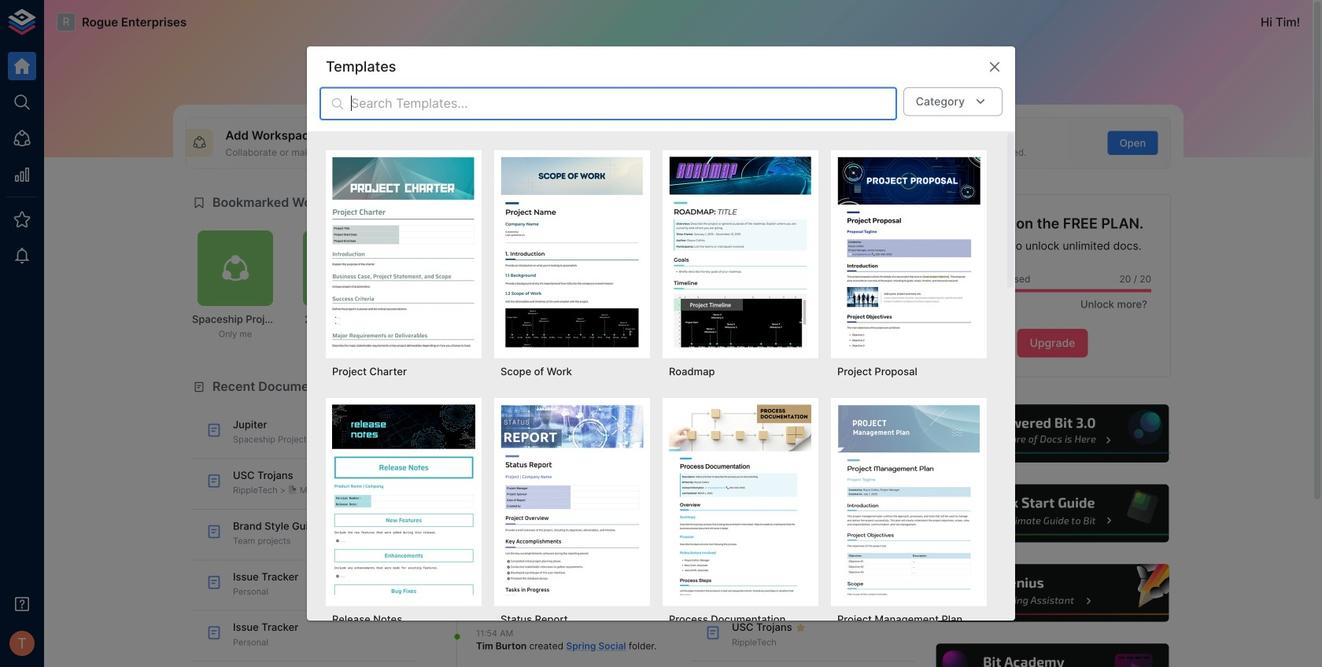 Task type: locate. For each thing, give the bounding box(es) containing it.
project management plan image
[[838, 404, 981, 595]]

help image
[[934, 403, 1171, 465], [934, 483, 1171, 545], [934, 562, 1171, 625], [934, 642, 1171, 668]]

roadmap image
[[669, 156, 812, 348]]

3 help image from the top
[[934, 562, 1171, 625]]

Search Templates... text field
[[351, 87, 897, 120]]

dialog
[[307, 46, 1015, 668]]

project charter image
[[332, 156, 475, 348]]

status report image
[[501, 404, 644, 595]]

project proposal image
[[838, 156, 981, 348]]



Task type: describe. For each thing, give the bounding box(es) containing it.
scope of work image
[[501, 156, 644, 348]]

1 help image from the top
[[934, 403, 1171, 465]]

process documentation image
[[669, 404, 812, 595]]

2 help image from the top
[[934, 483, 1171, 545]]

release notes image
[[332, 404, 475, 595]]

4 help image from the top
[[934, 642, 1171, 668]]



Task type: vqa. For each thing, say whether or not it's contained in the screenshot.
THE TB
no



